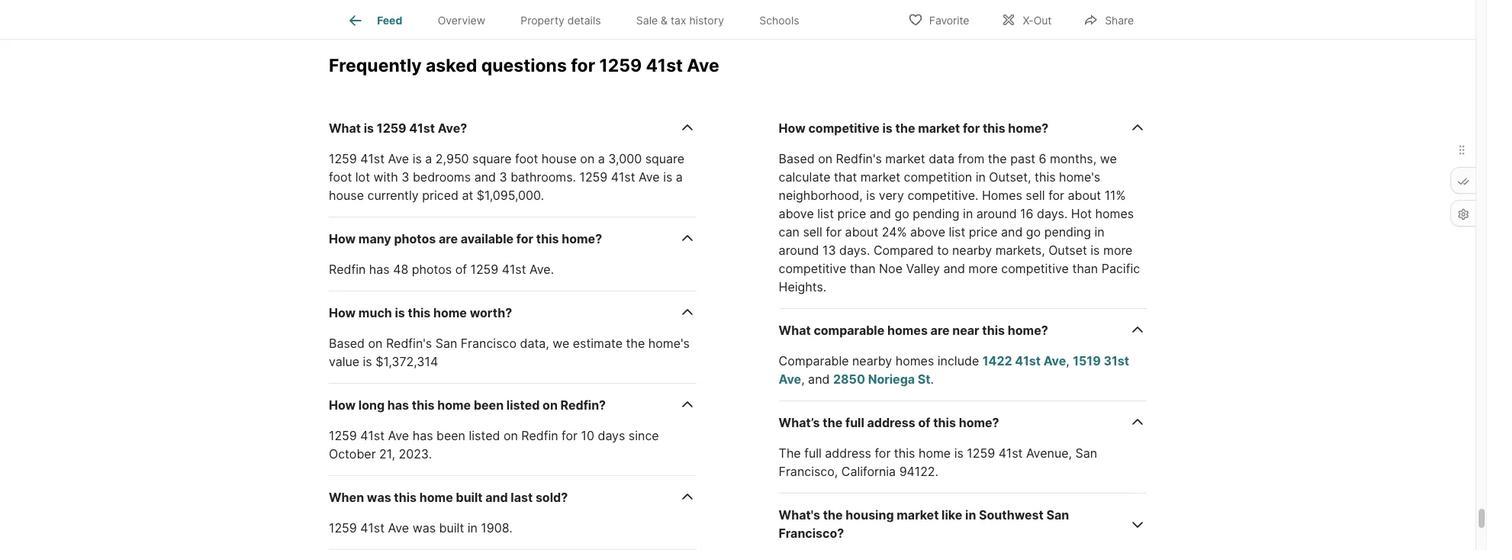 Task type: describe. For each thing, give the bounding box(es) containing it.
41st inside 1259 41st ave is a house currently priced at $1,095,000.
[[611, 170, 635, 185]]

san inside the full address for this home is 1259 41st avenue, san francisco, california 94122.
[[1076, 446, 1097, 461]]

how long has this home been listed on redfin? button
[[329, 384, 697, 427]]

this inside based on redfin's market data  from the past 6 months, we calculate that market competition in outset, this home's neighborhood, is very competitive. homes sell for about 11% above list price and  go pending in around 16 days. hot homes can  sell for about 24% above list price and  go pending in around 13 days. compared to nearby markets, outset is more competitive than noe valley and more competitive than pacific heights.
[[1035, 170, 1056, 185]]

for inside 1259 41st ave has been listed on redfin for 10 days since october 21, 2023.
[[562, 428, 578, 444]]

0 horizontal spatial about
[[845, 225, 878, 240]]

the right what's
[[823, 415, 843, 431]]

san inside what's the housing market like in southwest san francisco?
[[1047, 508, 1069, 523]]

16
[[1020, 206, 1034, 222]]

in left 1908.
[[468, 521, 478, 536]]

details
[[568, 14, 601, 27]]

been inside 1259 41st ave has been listed on redfin for 10 days since october 21, 2023.
[[436, 428, 465, 444]]

noe
[[879, 261, 903, 276]]

for down details
[[571, 55, 595, 76]]

41st inside 1259 41st ave has been listed on redfin for 10 days since october 21, 2023.
[[360, 428, 385, 444]]

&
[[661, 14, 668, 27]]

1 horizontal spatial above
[[910, 225, 945, 240]]

1 horizontal spatial a
[[598, 151, 605, 167]]

for up 13
[[826, 225, 842, 240]]

data
[[929, 151, 955, 167]]

home left worth?
[[433, 305, 467, 321]]

market down "how competitive is the market for this home?"
[[885, 151, 925, 167]]

0 vertical spatial has
[[369, 262, 390, 277]]

how much is this home worth?
[[329, 305, 512, 321]]

0 horizontal spatial redfin
[[329, 262, 366, 277]]

1259 41st ave has been listed on redfin for 10 days since october 21, 2023.
[[329, 428, 659, 462]]

0 vertical spatial pending
[[913, 206, 960, 222]]

much
[[359, 305, 392, 321]]

1259 41st ave is a house currently priced at $1,095,000.
[[329, 170, 683, 203]]

past
[[1010, 151, 1036, 167]]

ave for 1259 41st ave was built in 1908.
[[388, 521, 409, 536]]

2023.
[[399, 447, 432, 462]]

94122.
[[899, 464, 939, 479]]

competitive.
[[908, 188, 979, 203]]

sold?
[[536, 490, 568, 505]]

41st right 1422
[[1015, 354, 1041, 369]]

what comparable homes are near this home? button
[[779, 309, 1147, 352]]

31st
[[1104, 354, 1129, 369]]

comparable nearby homes include 1422 41st ave ,
[[779, 354, 1073, 369]]

share button
[[1071, 3, 1147, 35]]

what is 1259 41st ave?
[[329, 121, 467, 136]]

currently
[[367, 188, 419, 203]]

1 vertical spatial around
[[779, 243, 819, 258]]

california
[[842, 464, 896, 479]]

home's inside based on redfin's market data  from the past 6 months, we calculate that market competition in outset, this home's neighborhood, is very competitive. homes sell for about 11% above list price and  go pending in around 16 days. hot homes can  sell for about 24% above list price and  go pending in around 13 days. compared to nearby markets, outset is more competitive than noe valley and more competitive than pacific heights.
[[1059, 170, 1101, 185]]

ave?
[[438, 121, 467, 136]]

based for based on redfin's market data  from the past 6 months, we calculate that market competition in outset, this home's neighborhood, is very competitive. homes sell for about 11% above list price and  go pending in around 16 days. hot homes can  sell for about 24% above list price and  go pending in around 13 days. compared to nearby markets, outset is more competitive than noe valley and more competitive than pacific heights.
[[779, 151, 815, 167]]

schools tab
[[742, 2, 817, 39]]

and up markets, on the top right
[[1001, 225, 1023, 240]]

2,950
[[436, 151, 469, 167]]

san inside based on redfin's san francisco data, we estimate the home's value is $1,372,314
[[435, 336, 457, 351]]

41st inside dropdown button
[[409, 121, 435, 136]]

neighborhood,
[[779, 188, 863, 203]]

redfin's for that
[[836, 151, 882, 167]]

for inside 'dropdown button'
[[516, 231, 533, 247]]

homes inside based on redfin's market data  from the past 6 months, we calculate that market competition in outset, this home's neighborhood, is very competitive. homes sell for about 11% above list price and  go pending in around 16 days. hot homes can  sell for about 24% above list price and  go pending in around 13 days. compared to nearby markets, outset is more competitive than noe valley and more competitive than pacific heights.
[[1095, 206, 1134, 222]]

home inside the full address for this home is 1259 41st avenue, san francisco, california 94122.
[[919, 446, 951, 461]]

heights.
[[779, 280, 827, 295]]

favorite
[[929, 13, 969, 26]]

redfin has 48 photos of 1259 41st ave.
[[329, 262, 554, 277]]

property details tab
[[503, 2, 619, 39]]

1422
[[983, 354, 1012, 369]]

1 than from the left
[[850, 261, 876, 276]]

listed inside dropdown button
[[507, 398, 540, 413]]

history
[[689, 14, 724, 27]]

feed link
[[347, 11, 402, 30]]

market inside what's the housing market like in southwest san francisco?
[[897, 508, 939, 523]]

to
[[937, 243, 949, 258]]

estimate
[[573, 336, 623, 351]]

what comparable homes are near this home?
[[779, 323, 1048, 338]]

asked
[[426, 55, 477, 76]]

1519 31st ave link
[[779, 354, 1129, 387]]

41st down &
[[646, 55, 683, 76]]

x-out
[[1023, 13, 1052, 26]]

1519
[[1073, 354, 1101, 369]]

ave for 1259 41st ave is a 2,950 square foot house on a 3,000 square foot lot with 3 bedrooms and 3 bathrooms.
[[388, 151, 409, 167]]

0 horizontal spatial sell
[[803, 225, 822, 240]]

a for 1259 41st ave is a house currently priced at $1,095,000.
[[676, 170, 683, 185]]

home inside dropdown button
[[437, 398, 471, 413]]

homes for what comparable homes are near this home?
[[887, 323, 928, 338]]

1259 41st ave was built in 1908.
[[329, 521, 513, 536]]

market up data
[[918, 121, 960, 136]]

that
[[834, 170, 857, 185]]

a for 1259 41st ave is a 2,950 square foot house on a 3,000 square foot lot with 3 bedrooms and 3 bathrooms.
[[425, 151, 432, 167]]

based on redfin's san francisco data, we estimate the home's value is $1,372,314
[[329, 336, 690, 370]]

listed inside 1259 41st ave has been listed on redfin for 10 days since october 21, 2023.
[[469, 428, 500, 444]]

are for homes
[[931, 323, 950, 338]]

many
[[359, 231, 391, 247]]

st
[[918, 372, 931, 387]]

address inside the full address for this home is 1259 41st avenue, san francisco, california 94122.
[[825, 446, 871, 461]]

ave for 1259 41st ave is a house currently priced at $1,095,000.
[[639, 170, 660, 185]]

when was this home built and last sold? button
[[329, 476, 697, 519]]

0 horizontal spatial days.
[[839, 243, 870, 258]]

and down to
[[944, 261, 965, 276]]

in up the pacific
[[1095, 225, 1105, 240]]

when was this home built and last sold?
[[329, 490, 568, 505]]

based for based on redfin's san francisco data, we estimate the home's value is $1,372,314
[[329, 336, 365, 351]]

1 vertical spatial go
[[1026, 225, 1041, 240]]

of for this
[[918, 415, 931, 431]]

1 vertical spatial foot
[[329, 170, 352, 185]]

this right "much"
[[408, 305, 431, 321]]

outset
[[1049, 243, 1087, 258]]

what's the full address of this home?
[[779, 415, 999, 431]]

priced
[[422, 188, 459, 203]]

based on redfin's market data  from the past 6 months, we calculate that market competition in outset, this home's neighborhood, is very competitive. homes sell for about 11% above list price and  go pending in around 16 days. hot homes can  sell for about 24% above list price and  go pending in around 13 days. compared to nearby markets, outset is more competitive than noe valley and more competitive than pacific heights.
[[779, 151, 1140, 295]]

this up from on the top right of page
[[983, 121, 1005, 136]]

1519 31st ave
[[779, 354, 1129, 387]]

bathrooms.
[[511, 170, 576, 185]]

from
[[958, 151, 985, 167]]

sale & tax history tab
[[619, 2, 742, 39]]

competitive down markets, on the top right
[[1001, 261, 1069, 276]]

$1,095,000.
[[477, 188, 544, 203]]

months,
[[1050, 151, 1097, 167]]

this inside the full address for this home is 1259 41st avenue, san francisco, california 94122.
[[894, 446, 915, 461]]

0 vertical spatial go
[[895, 206, 909, 222]]

6
[[1039, 151, 1047, 167]]

is inside the full address for this home is 1259 41st avenue, san francisco, california 94122.
[[954, 446, 964, 461]]

built for was
[[439, 521, 464, 536]]

on inside based on redfin's san francisco data, we estimate the home's value is $1,372,314
[[368, 336, 383, 351]]

how competitive is the market for this home? button
[[779, 107, 1147, 150]]

in down from on the top right of page
[[976, 170, 986, 185]]

1 square from the left
[[472, 151, 512, 167]]

has inside dropdown button
[[387, 398, 409, 413]]

was inside when was this home built and last sold? dropdown button
[[367, 490, 391, 505]]

1259 inside dropdown button
[[377, 121, 406, 136]]

and down comparable
[[808, 372, 830, 387]]

and down very
[[870, 206, 891, 222]]

redfin?
[[561, 398, 606, 413]]

3,000
[[608, 151, 642, 167]]

1 horizontal spatial about
[[1068, 188, 1101, 203]]

0 vertical spatial list
[[817, 206, 834, 222]]

1259 inside 1259 41st ave is a house currently priced at $1,095,000.
[[580, 170, 608, 185]]

property details
[[521, 14, 601, 27]]

ave left 1519
[[1044, 354, 1066, 369]]

1259 down available
[[470, 262, 499, 277]]

1259 inside 1259 41st ave has been listed on redfin for 10 days since october 21, 2023.
[[329, 428, 357, 444]]

markets,
[[996, 243, 1045, 258]]

on inside 1259 41st ave is a 2,950 square foot house on a 3,000 square foot lot with 3 bedrooms and 3 bathrooms.
[[580, 151, 595, 167]]

hot
[[1071, 206, 1092, 222]]

1 horizontal spatial price
[[969, 225, 998, 240]]

what for what is 1259 41st ave?
[[329, 121, 361, 136]]

is inside 1259 41st ave is a 2,950 square foot house on a 3,000 square foot lot with 3 bedrooms and 3 bathrooms.
[[413, 151, 422, 167]]

41st down the when
[[360, 521, 385, 536]]

ave for 1259 41st ave has been listed on redfin for 10 days since october 21, 2023.
[[388, 428, 409, 444]]

at
[[462, 188, 473, 203]]

pacific
[[1102, 261, 1140, 276]]

comparable
[[779, 354, 849, 369]]

41st inside the full address for this home is 1259 41st avenue, san francisco, california 94122.
[[999, 446, 1023, 461]]

how competitive is the market for this home?
[[779, 121, 1049, 136]]

this up the 1259 41st ave was built in 1908.
[[394, 490, 417, 505]]

0 vertical spatial around
[[977, 206, 1017, 222]]

on inside based on redfin's market data  from the past 6 months, we calculate that market competition in outset, this home's neighborhood, is very competitive. homes sell for about 11% above list price and  go pending in around 16 days. hot homes can  sell for about 24% above list price and  go pending in around 13 days. compared to nearby markets, outset is more competitive than noe valley and more competitive than pacific heights.
[[818, 151, 833, 167]]

like
[[942, 508, 962, 523]]

home? up 1422 41st ave link on the bottom of page
[[1008, 323, 1048, 338]]

what's the housing market like in southwest san francisco? button
[[779, 494, 1147, 550]]

include
[[938, 354, 979, 369]]

been inside how long has this home been listed on redfin? dropdown button
[[474, 398, 504, 413]]

1908.
[[481, 521, 513, 536]]

how for how competitive is the market for this home?
[[779, 121, 806, 136]]

worth?
[[470, 305, 512, 321]]

sale & tax history
[[636, 14, 724, 27]]

tab list containing feed
[[329, 0, 829, 39]]

with
[[374, 170, 398, 185]]

1 vertical spatial photos
[[412, 262, 452, 277]]

competition
[[904, 170, 972, 185]]

1 vertical spatial nearby
[[852, 354, 892, 369]]

the up competition
[[895, 121, 915, 136]]

homes for comparable nearby homes include 1422 41st ave ,
[[896, 354, 934, 369]]

market up very
[[861, 170, 901, 185]]

house inside 1259 41st ave is a house currently priced at $1,095,000.
[[329, 188, 364, 203]]



Task type: vqa. For each thing, say whether or not it's contained in the screenshot.
2850
yes



Task type: locate. For each thing, give the bounding box(es) containing it.
0 vertical spatial full
[[845, 415, 864, 431]]

0 vertical spatial what
[[329, 121, 361, 136]]

are up redfin has 48 photos of 1259 41st ave.
[[439, 231, 458, 247]]

24%
[[882, 225, 907, 240]]

2 horizontal spatial san
[[1076, 446, 1097, 461]]

days
[[598, 428, 625, 444]]

0 vertical spatial foot
[[515, 151, 538, 167]]

on inside 1259 41st ave has been listed on redfin for 10 days since october 21, 2023.
[[504, 428, 518, 444]]

tax
[[671, 14, 686, 27]]

square right 3,000
[[645, 151, 685, 167]]

0 horizontal spatial redfin's
[[386, 336, 432, 351]]

san right the avenue,
[[1076, 446, 1097, 461]]

outset,
[[989, 170, 1031, 185]]

pending
[[913, 206, 960, 222], [1044, 225, 1091, 240]]

1 horizontal spatial redfin's
[[836, 151, 882, 167]]

ave for 1519 31st ave
[[779, 372, 801, 387]]

redfin's
[[836, 151, 882, 167], [386, 336, 432, 351]]

list down competitive.
[[949, 225, 966, 240]]

0 vertical spatial was
[[367, 490, 391, 505]]

we inside based on redfin's san francisco data, we estimate the home's value is $1,372,314
[[553, 336, 569, 351]]

favorite button
[[895, 3, 982, 35]]

address inside dropdown button
[[867, 415, 916, 431]]

21,
[[379, 447, 395, 462]]

1422 41st ave link
[[983, 354, 1066, 369]]

has right long on the bottom
[[387, 398, 409, 413]]

how for how much is this home worth?
[[329, 305, 356, 321]]

how left many
[[329, 231, 356, 247]]

how many photos are available for this home?
[[329, 231, 602, 247]]

avenue,
[[1026, 446, 1072, 461]]

home? down bathrooms.
[[562, 231, 602, 247]]

been up 1259 41st ave has been listed on redfin for 10 days since october 21, 2023.
[[474, 398, 504, 413]]

11%
[[1105, 188, 1126, 203]]

0 vertical spatial are
[[439, 231, 458, 247]]

1 vertical spatial above
[[910, 225, 945, 240]]

valley
[[906, 261, 940, 276]]

1 vertical spatial redfin's
[[386, 336, 432, 351]]

the
[[779, 446, 801, 461]]

0 horizontal spatial what
[[329, 121, 361, 136]]

what's the full address of this home? button
[[779, 402, 1147, 444]]

this down the 6
[[1035, 170, 1056, 185]]

nearby right to
[[952, 243, 992, 258]]

1 vertical spatial list
[[949, 225, 966, 240]]

for
[[571, 55, 595, 76], [963, 121, 980, 136], [1049, 188, 1065, 203], [826, 225, 842, 240], [516, 231, 533, 247], [562, 428, 578, 444], [875, 446, 891, 461]]

overview
[[438, 14, 485, 27]]

been down how long has this home been listed on redfin?
[[436, 428, 465, 444]]

share
[[1105, 13, 1134, 26]]

0 vertical spatial been
[[474, 398, 504, 413]]

house up bathrooms.
[[542, 151, 577, 167]]

1 horizontal spatial listed
[[507, 398, 540, 413]]

redfin's inside based on redfin's market data  from the past 6 months, we calculate that market competition in outset, this home's neighborhood, is very competitive. homes sell for about 11% above list price and  go pending in around 16 days. hot homes can  sell for about 24% above list price and  go pending in around 13 days. compared to nearby markets, outset is more competitive than noe valley and more competitive than pacific heights.
[[836, 151, 882, 167]]

this down $1,372,314
[[412, 398, 435, 413]]

homes
[[1095, 206, 1134, 222], [887, 323, 928, 338], [896, 354, 934, 369]]

0 horizontal spatial price
[[837, 206, 866, 222]]

foot
[[515, 151, 538, 167], [329, 170, 352, 185]]

2 vertical spatial san
[[1047, 508, 1069, 523]]

built for home
[[456, 490, 483, 505]]

0 vertical spatial built
[[456, 490, 483, 505]]

2 3 from the left
[[499, 170, 507, 185]]

0 horizontal spatial around
[[779, 243, 819, 258]]

1 horizontal spatial are
[[931, 323, 950, 338]]

1 vertical spatial redfin
[[521, 428, 558, 444]]

of inside dropdown button
[[918, 415, 931, 431]]

1 horizontal spatial was
[[413, 521, 436, 536]]

1 vertical spatial are
[[931, 323, 950, 338]]

we inside based on redfin's market data  from the past 6 months, we calculate that market competition in outset, this home's neighborhood, is very competitive. homes sell for about 11% above list price and  go pending in around 16 days. hot homes can  sell for about 24% above list price and  go pending in around 13 days. compared to nearby markets, outset is more competitive than noe valley and more competitive than pacific heights.
[[1100, 151, 1117, 167]]

0 horizontal spatial more
[[969, 261, 998, 276]]

homes up st
[[896, 354, 934, 369]]

1 horizontal spatial list
[[949, 225, 966, 240]]

full inside the full address for this home is 1259 41st avenue, san francisco, california 94122.
[[804, 446, 822, 461]]

1 vertical spatial address
[[825, 446, 871, 461]]

0 horizontal spatial been
[[436, 428, 465, 444]]

1 horizontal spatial go
[[1026, 225, 1041, 240]]

go
[[895, 206, 909, 222], [1026, 225, 1041, 240]]

, and 2850 noriega st .
[[801, 372, 934, 387]]

1259 inside the full address for this home is 1259 41st avenue, san francisco, california 94122.
[[967, 446, 995, 461]]

competitive up heights.
[[779, 261, 846, 276]]

when
[[329, 490, 364, 505]]

1259 up with
[[377, 121, 406, 136]]

competitive inside how competitive is the market for this home? dropdown button
[[808, 121, 880, 136]]

in down competitive.
[[963, 206, 973, 222]]

and inside dropdown button
[[485, 490, 508, 505]]

41st inside 1259 41st ave is a 2,950 square foot house on a 3,000 square foot lot with 3 bedrooms and 3 bathrooms.
[[360, 151, 385, 167]]

is inside 1259 41st ave is a house currently priced at $1,095,000.
[[663, 170, 673, 185]]

francisco
[[461, 336, 517, 351]]

how left "much"
[[329, 305, 356, 321]]

this
[[983, 121, 1005, 136], [1035, 170, 1056, 185], [536, 231, 559, 247], [408, 305, 431, 321], [982, 323, 1005, 338], [412, 398, 435, 413], [933, 415, 956, 431], [894, 446, 915, 461], [394, 490, 417, 505]]

1 vertical spatial more
[[969, 261, 998, 276]]

listed up 1259 41st ave has been listed on redfin for 10 days since october 21, 2023.
[[507, 398, 540, 413]]

above up to
[[910, 225, 945, 240]]

this up ave.
[[536, 231, 559, 247]]

for up california
[[875, 446, 891, 461]]

0 vertical spatial sell
[[1026, 188, 1045, 203]]

schools
[[759, 14, 799, 27]]

ave down the 'when was this home built and last sold?'
[[388, 521, 409, 536]]

photos inside 'dropdown button'
[[394, 231, 436, 247]]

1 vertical spatial home's
[[648, 336, 690, 351]]

redfin's up $1,372,314
[[386, 336, 432, 351]]

how
[[779, 121, 806, 136], [329, 231, 356, 247], [329, 305, 356, 321], [329, 398, 356, 413]]

house inside 1259 41st ave is a 2,950 square foot house on a 3,000 square foot lot with 3 bedrooms and 3 bathrooms.
[[542, 151, 577, 167]]

the inside based on redfin's san francisco data, we estimate the home's value is $1,372,314
[[626, 336, 645, 351]]

how left long on the bottom
[[329, 398, 356, 413]]

, left 1519
[[1066, 354, 1070, 369]]

around down homes
[[977, 206, 1017, 222]]

0 vertical spatial home's
[[1059, 170, 1101, 185]]

been
[[474, 398, 504, 413], [436, 428, 465, 444]]

built down the 'when was this home built and last sold?'
[[439, 521, 464, 536]]

is
[[364, 121, 374, 136], [882, 121, 893, 136], [413, 151, 422, 167], [663, 170, 673, 185], [866, 188, 876, 203], [1091, 243, 1100, 258], [395, 305, 405, 321], [363, 354, 372, 370], [954, 446, 964, 461]]

1259 right bathrooms.
[[580, 170, 608, 185]]

and left last
[[485, 490, 508, 505]]

home's down months, at the right top
[[1059, 170, 1101, 185]]

how much is this home worth? button
[[329, 292, 697, 334]]

home? up the full address for this home is 1259 41st avenue, san francisco, california 94122.
[[959, 415, 999, 431]]

are
[[439, 231, 458, 247], [931, 323, 950, 338]]

comparable
[[814, 323, 885, 338]]

and up the $1,095,000.
[[474, 170, 496, 185]]

1 horizontal spatial san
[[1047, 508, 1069, 523]]

41st down 3,000
[[611, 170, 635, 185]]

redfin's up that
[[836, 151, 882, 167]]

is inside dropdown button
[[395, 305, 405, 321]]

41st left ave.
[[502, 262, 526, 277]]

0 horizontal spatial square
[[472, 151, 512, 167]]

october
[[329, 447, 376, 462]]

ave inside 1259 41st ave has been listed on redfin for 10 days since october 21, 2023.
[[388, 428, 409, 444]]

bedrooms
[[413, 170, 471, 185]]

pending up outset
[[1044, 225, 1091, 240]]

what's
[[779, 415, 820, 431]]

2 square from the left
[[645, 151, 685, 167]]

data,
[[520, 336, 549, 351]]

sell right can
[[803, 225, 822, 240]]

2850
[[833, 372, 865, 387]]

above
[[779, 206, 814, 222], [910, 225, 945, 240]]

0 vertical spatial house
[[542, 151, 577, 167]]

1 horizontal spatial 3
[[499, 170, 507, 185]]

ave up with
[[388, 151, 409, 167]]

0 vertical spatial redfin
[[329, 262, 366, 277]]

on left redfin?
[[543, 398, 558, 413]]

is inside based on redfin's san francisco data, we estimate the home's value is $1,372,314
[[363, 354, 372, 370]]

are inside dropdown button
[[931, 323, 950, 338]]

1259 up october
[[329, 428, 357, 444]]

ave inside 1519 31st ave
[[779, 372, 801, 387]]

how inside 'dropdown button'
[[329, 231, 356, 247]]

of down how many photos are available for this home? on the left top of page
[[455, 262, 467, 277]]

built inside dropdown button
[[456, 490, 483, 505]]

for inside dropdown button
[[963, 121, 980, 136]]

for down months, at the right top
[[1049, 188, 1065, 203]]

tab list
[[329, 0, 829, 39]]

0 horizontal spatial list
[[817, 206, 834, 222]]

1 horizontal spatial sell
[[1026, 188, 1045, 203]]

this up the full address for this home is 1259 41st avenue, san francisco, california 94122.
[[933, 415, 956, 431]]

1 horizontal spatial nearby
[[952, 243, 992, 258]]

redfin's inside based on redfin's san francisco data, we estimate the home's value is $1,372,314
[[386, 336, 432, 351]]

days. right "16"
[[1037, 206, 1068, 222]]

the up outset,
[[988, 151, 1007, 167]]

foot up bathrooms.
[[515, 151, 538, 167]]

.
[[931, 372, 934, 387]]

1 horizontal spatial more
[[1103, 243, 1133, 258]]

1 vertical spatial house
[[329, 188, 364, 203]]

0 horizontal spatial go
[[895, 206, 909, 222]]

1 horizontal spatial we
[[1100, 151, 1117, 167]]

list down neighborhood,
[[817, 206, 834, 222]]

full inside dropdown button
[[845, 415, 864, 431]]

based inside based on redfin's market data  from the past 6 months, we calculate that market competition in outset, this home's neighborhood, is very competitive. homes sell for about 11% above list price and  go pending in around 16 days. hot homes can  sell for about 24% above list price and  go pending in around 13 days. compared to nearby markets, outset is more competitive than noe valley and more competitive than pacific heights.
[[779, 151, 815, 167]]

very
[[879, 188, 904, 203]]

1 vertical spatial built
[[439, 521, 464, 536]]

0 vertical spatial ,
[[1066, 354, 1070, 369]]

for inside the full address for this home is 1259 41st avenue, san francisco, california 94122.
[[875, 446, 891, 461]]

0 vertical spatial days.
[[1037, 206, 1068, 222]]

more
[[1103, 243, 1133, 258], [969, 261, 998, 276]]

the inside what's the housing market like in southwest san francisco?
[[823, 508, 843, 523]]

built up 1908.
[[456, 490, 483, 505]]

0 horizontal spatial foot
[[329, 170, 352, 185]]

southwest
[[979, 508, 1044, 523]]

0 horizontal spatial based
[[329, 336, 365, 351]]

1 horizontal spatial square
[[645, 151, 685, 167]]

are inside 'dropdown button'
[[439, 231, 458, 247]]

what for what comparable homes are near this home?
[[779, 323, 811, 338]]

in inside what's the housing market like in southwest san francisco?
[[965, 508, 976, 523]]

1259 down the when
[[329, 521, 357, 536]]

1 vertical spatial we
[[553, 336, 569, 351]]

0 vertical spatial address
[[867, 415, 916, 431]]

nearby inside based on redfin's market data  from the past 6 months, we calculate that market competition in outset, this home's neighborhood, is very competitive. homes sell for about 11% above list price and  go pending in around 16 days. hot homes can  sell for about 24% above list price and  go pending in around 13 days. compared to nearby markets, outset is more competitive than noe valley and more competitive than pacific heights.
[[952, 243, 992, 258]]

0 horizontal spatial than
[[850, 261, 876, 276]]

1 vertical spatial san
[[1076, 446, 1097, 461]]

1 horizontal spatial of
[[918, 415, 931, 431]]

property
[[521, 14, 565, 27]]

are left "near"
[[931, 323, 950, 338]]

10
[[581, 428, 594, 444]]

1 horizontal spatial house
[[542, 151, 577, 167]]

home up 1259 41st ave has been listed on redfin for 10 days since october 21, 2023.
[[437, 398, 471, 413]]

0 vertical spatial price
[[837, 206, 866, 222]]

1 vertical spatial about
[[845, 225, 878, 240]]

1 vertical spatial price
[[969, 225, 998, 240]]

how long has this home been listed on redfin?
[[329, 398, 606, 413]]

square up 1259 41st ave is a house currently priced at $1,095,000.
[[472, 151, 512, 167]]

questions
[[481, 55, 567, 76]]

0 horizontal spatial pending
[[913, 206, 960, 222]]

has
[[369, 262, 390, 277], [387, 398, 409, 413], [413, 428, 433, 444]]

0 vertical spatial san
[[435, 336, 457, 351]]

this right "near"
[[982, 323, 1005, 338]]

than
[[850, 261, 876, 276], [1072, 261, 1098, 276]]

0 horizontal spatial of
[[455, 262, 467, 277]]

1 vertical spatial what
[[779, 323, 811, 338]]

about left 24%
[[845, 225, 878, 240]]

1 horizontal spatial foot
[[515, 151, 538, 167]]

what is 1259 41st ave? button
[[329, 107, 697, 150]]

a inside 1259 41st ave is a house currently priced at $1,095,000.
[[676, 170, 683, 185]]

1259 up lot
[[329, 151, 357, 167]]

based up calculate
[[779, 151, 815, 167]]

1 vertical spatial has
[[387, 398, 409, 413]]

what
[[329, 121, 361, 136], [779, 323, 811, 338]]

has inside 1259 41st ave has been listed on redfin for 10 days since october 21, 2023.
[[413, 428, 433, 444]]

listed down how long has this home been listed on redfin?
[[469, 428, 500, 444]]

about up hot
[[1068, 188, 1101, 203]]

0 vertical spatial redfin's
[[836, 151, 882, 167]]

available
[[461, 231, 514, 247]]

ave inside 1259 41st ave is a 2,950 square foot house on a 3,000 square foot lot with 3 bedrooms and 3 bathrooms.
[[388, 151, 409, 167]]

the right estimate
[[626, 336, 645, 351]]

about
[[1068, 188, 1101, 203], [845, 225, 878, 240]]

how for how many photos are available for this home?
[[329, 231, 356, 247]]

0 vertical spatial photos
[[394, 231, 436, 247]]

1 horizontal spatial what
[[779, 323, 811, 338]]

on inside dropdown button
[[543, 398, 558, 413]]

ave down 3,000
[[639, 170, 660, 185]]

market left like
[[897, 508, 939, 523]]

41st up lot
[[360, 151, 385, 167]]

0 vertical spatial nearby
[[952, 243, 992, 258]]

1 horizontal spatial than
[[1072, 261, 1098, 276]]

on down how long has this home been listed on redfin? dropdown button
[[504, 428, 518, 444]]

2850 noriega st link
[[833, 372, 931, 387]]

for up ave.
[[516, 231, 533, 247]]

in
[[976, 170, 986, 185], [963, 206, 973, 222], [1095, 225, 1105, 240], [965, 508, 976, 523], [468, 521, 478, 536]]

0 horizontal spatial san
[[435, 336, 457, 351]]

of for 1259
[[455, 262, 467, 277]]

based inside based on redfin's san francisco data, we estimate the home's value is $1,372,314
[[329, 336, 365, 351]]

calculate
[[779, 170, 831, 185]]

2 than from the left
[[1072, 261, 1098, 276]]

1 horizontal spatial ,
[[1066, 354, 1070, 369]]

was right the when
[[367, 490, 391, 505]]

photos
[[394, 231, 436, 247], [412, 262, 452, 277]]

sale
[[636, 14, 658, 27]]

and inside 1259 41st ave is a 2,950 square foot house on a 3,000 square foot lot with 3 bedrooms and 3 bathrooms.
[[474, 170, 496, 185]]

price down neighborhood,
[[837, 206, 866, 222]]

0 horizontal spatial ,
[[801, 372, 805, 387]]

0 horizontal spatial are
[[439, 231, 458, 247]]

1259 inside 1259 41st ave is a 2,950 square foot house on a 3,000 square foot lot with 3 bedrooms and 3 bathrooms.
[[329, 151, 357, 167]]

homes inside dropdown button
[[887, 323, 928, 338]]

x-out button
[[988, 3, 1065, 35]]

1 vertical spatial ,
[[801, 372, 805, 387]]

home's inside based on redfin's san francisco data, we estimate the home's value is $1,372,314
[[648, 336, 690, 351]]

1 horizontal spatial based
[[779, 151, 815, 167]]

on down "much"
[[368, 336, 383, 351]]

1 vertical spatial was
[[413, 521, 436, 536]]

home? up past
[[1008, 121, 1049, 136]]

1 vertical spatial pending
[[1044, 225, 1091, 240]]

home? inside 'dropdown button'
[[562, 231, 602, 247]]

how for how long has this home been listed on redfin?
[[329, 398, 356, 413]]

1 vertical spatial been
[[436, 428, 465, 444]]

2 vertical spatial has
[[413, 428, 433, 444]]

ave down the history
[[687, 55, 719, 76]]

we right the data,
[[553, 336, 569, 351]]

redfin inside 1259 41st ave has been listed on redfin for 10 days since october 21, 2023.
[[521, 428, 558, 444]]

and
[[474, 170, 496, 185], [870, 206, 891, 222], [1001, 225, 1023, 240], [944, 261, 965, 276], [808, 372, 830, 387], [485, 490, 508, 505]]

last
[[511, 490, 533, 505]]

0 vertical spatial of
[[455, 262, 467, 277]]

1259 down sale
[[599, 55, 642, 76]]

the up francisco?
[[823, 508, 843, 523]]

address up california
[[825, 446, 871, 461]]

0 horizontal spatial nearby
[[852, 354, 892, 369]]

1 horizontal spatial home's
[[1059, 170, 1101, 185]]

how inside dropdown button
[[329, 305, 356, 321]]

frequently asked questions for 1259 41st ave
[[329, 55, 719, 76]]

price down homes
[[969, 225, 998, 240]]

0 horizontal spatial full
[[804, 446, 822, 461]]

1 3 from the left
[[402, 170, 409, 185]]

foot left lot
[[329, 170, 352, 185]]

value
[[329, 354, 359, 370]]

$1,372,314
[[376, 354, 438, 370]]

, down comparable
[[801, 372, 805, 387]]

since
[[629, 428, 659, 444]]

lot
[[355, 170, 370, 185]]

0 vertical spatial above
[[779, 206, 814, 222]]

1 vertical spatial listed
[[469, 428, 500, 444]]

0 horizontal spatial a
[[425, 151, 432, 167]]

home up the 1259 41st ave was built in 1908.
[[420, 490, 453, 505]]

1259 down what's the full address of this home? dropdown button
[[967, 446, 995, 461]]

address
[[867, 415, 916, 431], [825, 446, 871, 461]]

0 vertical spatial listed
[[507, 398, 540, 413]]

long
[[359, 398, 385, 413]]

what up lot
[[329, 121, 361, 136]]

0 horizontal spatial home's
[[648, 336, 690, 351]]

compared
[[874, 243, 934, 258]]

built
[[456, 490, 483, 505], [439, 521, 464, 536]]

0 vertical spatial based
[[779, 151, 815, 167]]

we right months, at the right top
[[1100, 151, 1117, 167]]

what's the housing market like in southwest san francisco?
[[779, 508, 1069, 541]]

redfin's for $1,372,314
[[386, 336, 432, 351]]

this inside 'dropdown button'
[[536, 231, 559, 247]]

2 vertical spatial homes
[[896, 354, 934, 369]]

nearby up the , and 2850 noriega st .
[[852, 354, 892, 369]]

1 vertical spatial based
[[329, 336, 365, 351]]

are for photos
[[439, 231, 458, 247]]

overview tab
[[420, 2, 503, 39]]

out
[[1034, 13, 1052, 26]]

ave
[[687, 55, 719, 76], [388, 151, 409, 167], [639, 170, 660, 185], [1044, 354, 1066, 369], [779, 372, 801, 387], [388, 428, 409, 444], [388, 521, 409, 536]]

0 horizontal spatial listed
[[469, 428, 500, 444]]

0 horizontal spatial above
[[779, 206, 814, 222]]

the inside based on redfin's market data  from the past 6 months, we calculate that market competition in outset, this home's neighborhood, is very competitive. homes sell for about 11% above list price and  go pending in around 16 days. hot homes can  sell for about 24% above list price and  go pending in around 13 days. compared to nearby markets, outset is more competitive than noe valley and more competitive than pacific heights.
[[988, 151, 1007, 167]]

1 horizontal spatial days.
[[1037, 206, 1068, 222]]

in right like
[[965, 508, 976, 523]]

ave inside 1259 41st ave is a house currently priced at $1,095,000.
[[639, 170, 660, 185]]

listed
[[507, 398, 540, 413], [469, 428, 500, 444]]



